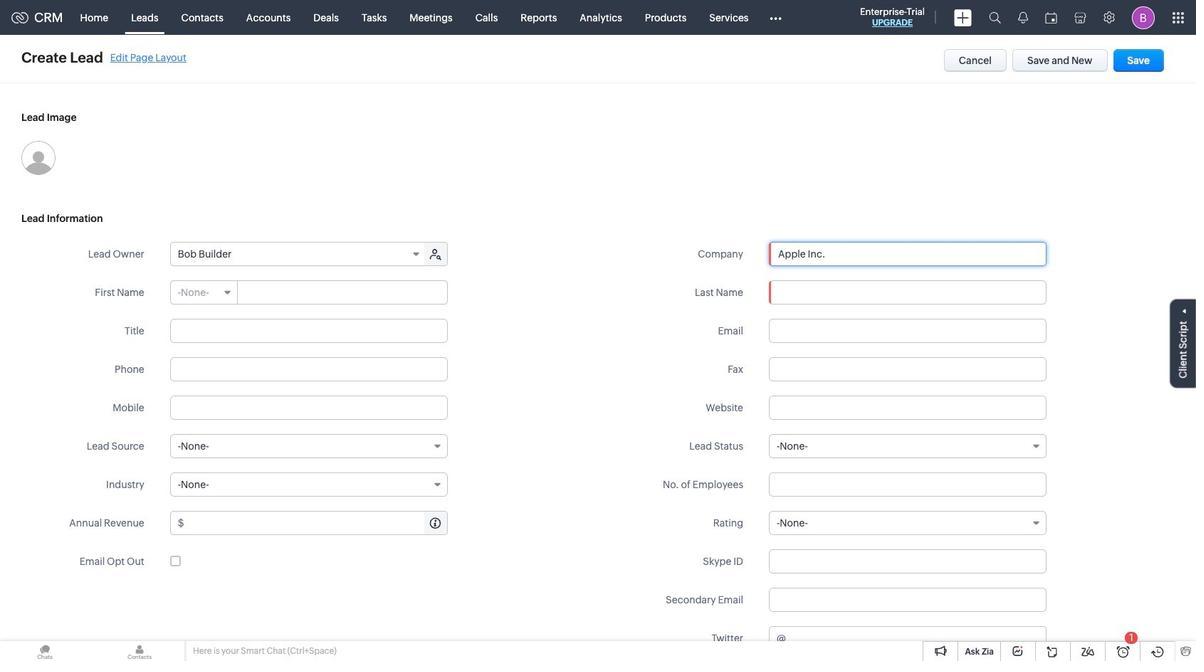 Task type: vqa. For each thing, say whether or not it's contained in the screenshot.
555-
no



Task type: describe. For each thing, give the bounding box(es) containing it.
create menu image
[[954, 9, 972, 26]]

signals element
[[1010, 0, 1037, 35]]

profile element
[[1124, 0, 1164, 35]]

search image
[[989, 11, 1001, 24]]

logo image
[[11, 12, 28, 23]]

contacts image
[[95, 642, 184, 662]]

image image
[[21, 141, 56, 175]]

calendar image
[[1045, 12, 1058, 23]]

profile image
[[1132, 6, 1155, 29]]

Other Modules field
[[760, 6, 791, 29]]



Task type: locate. For each thing, give the bounding box(es) containing it.
None text field
[[238, 281, 447, 304], [769, 319, 1047, 343], [170, 358, 448, 382], [769, 473, 1047, 497], [186, 512, 447, 535], [769, 588, 1047, 612], [238, 281, 447, 304], [769, 319, 1047, 343], [170, 358, 448, 382], [769, 473, 1047, 497], [186, 512, 447, 535], [769, 588, 1047, 612]]

None text field
[[770, 243, 1046, 266], [769, 281, 1047, 305], [170, 319, 448, 343], [769, 358, 1047, 382], [170, 396, 448, 420], [769, 396, 1047, 420], [769, 550, 1047, 574], [788, 627, 1046, 650], [770, 243, 1046, 266], [769, 281, 1047, 305], [170, 319, 448, 343], [769, 358, 1047, 382], [170, 396, 448, 420], [769, 396, 1047, 420], [769, 550, 1047, 574], [788, 627, 1046, 650]]

None field
[[171, 243, 426, 266], [770, 243, 1046, 266], [171, 281, 238, 304], [170, 434, 448, 459], [769, 434, 1047, 459], [170, 473, 448, 497], [769, 511, 1047, 536], [171, 243, 426, 266], [770, 243, 1046, 266], [171, 281, 238, 304], [170, 434, 448, 459], [769, 434, 1047, 459], [170, 473, 448, 497], [769, 511, 1047, 536]]

chats image
[[0, 642, 90, 662]]

create menu element
[[946, 0, 981, 35]]

signals image
[[1018, 11, 1028, 24]]

search element
[[981, 0, 1010, 35]]



